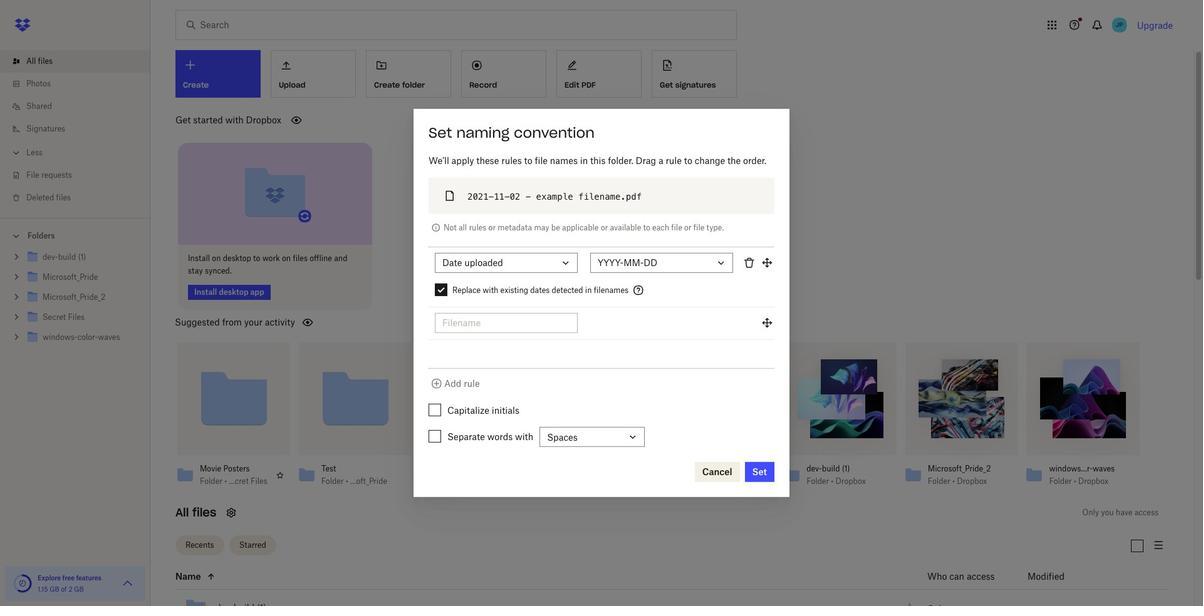 Task type: locate. For each thing, give the bounding box(es) containing it.
name dev-build (1), modified 12/5/2023 2:18 pm, element
[[176, 590, 1169, 607]]

to down set naming convention
[[524, 155, 533, 166]]

may
[[534, 223, 550, 233]]

all
[[26, 56, 36, 66], [176, 506, 189, 520]]

movie posters folder • …cret files
[[200, 464, 268, 486]]

not
[[444, 223, 457, 233]]

to inside install on desktop to work on files offline and stay synced.
[[253, 254, 260, 263]]

0 horizontal spatial access
[[967, 572, 995, 582]]

2 on from the left
[[282, 254, 291, 263]]

2 horizontal spatial with
[[515, 432, 534, 443]]

set
[[429, 124, 452, 142], [753, 467, 767, 478]]

6 • from the left
[[1074, 477, 1077, 486]]

3 folder • dropbox button from the left
[[928, 477, 996, 487]]

shared
[[26, 102, 52, 111]]

dropbox down microsoft_pride_2 button
[[957, 477, 988, 486]]

folder • dropbox button down dev-build (1) 'button'
[[807, 477, 875, 487]]

2 vertical spatial with
[[515, 432, 534, 443]]

0 vertical spatial all files
[[26, 56, 53, 66]]

0 horizontal spatial rule
[[464, 379, 480, 389]]

deleted files link
[[10, 187, 150, 209]]

folder down windows…r-
[[1050, 477, 1072, 486]]

group
[[0, 245, 150, 357]]

access right "have"
[[1135, 508, 1159, 518]]

edit pdf button
[[557, 50, 642, 98]]

or
[[489, 223, 496, 233], [601, 223, 608, 233], [685, 223, 692, 233]]

install on desktop to work on files offline and stay synced.
[[188, 254, 348, 276]]

dropbox down "microsoft_pride" button
[[715, 477, 745, 486]]

1 folder from the left
[[200, 477, 223, 486]]

5 • from the left
[[953, 477, 955, 486]]

2 gb from the left
[[74, 586, 84, 594]]

signatures
[[26, 124, 65, 134]]

folder inside movie posters folder • …cret files
[[200, 477, 223, 486]]

1 vertical spatial get
[[176, 115, 191, 125]]

from
[[222, 317, 242, 328]]

folder • dropbox button for microsoft_pride_2
[[928, 477, 996, 487]]

• down "microsoft_pride"
[[710, 477, 713, 486]]

with right started
[[225, 115, 244, 125]]

we'll apply these rules to file names in this folder. drag a rule to change the order.
[[429, 155, 767, 166]]

upgrade link
[[1138, 20, 1174, 30]]

file right each
[[672, 223, 683, 233]]

1 horizontal spatial get
[[660, 80, 673, 90]]

0 horizontal spatial or
[[489, 223, 496, 233]]

deleted
[[26, 193, 54, 203]]

replace
[[453, 286, 481, 295]]

convention
[[514, 124, 595, 142]]

set up we'll
[[429, 124, 452, 142]]

all files list item
[[0, 50, 150, 73]]

0 vertical spatial rule
[[666, 155, 682, 166]]

0 horizontal spatial with
[[225, 115, 244, 125]]

folder • dropbox button
[[686, 477, 753, 487], [807, 477, 875, 487], [928, 477, 996, 487], [1050, 477, 1118, 487]]

1 horizontal spatial set
[[753, 467, 767, 478]]

only you have access
[[1083, 508, 1159, 518]]

test folder • …oft_pride
[[321, 464, 387, 486]]

all
[[459, 223, 467, 233]]

to
[[524, 155, 533, 166], [684, 155, 693, 166], [644, 223, 651, 233], [253, 254, 260, 263]]

dropbox down "windows…r-waves" button on the bottom of page
[[1079, 477, 1109, 486]]

windows…r-
[[1050, 464, 1093, 474]]

all up recents
[[176, 506, 189, 520]]

file requests
[[26, 171, 72, 180]]

in right detected
[[585, 286, 592, 295]]

file requests link
[[10, 164, 150, 187]]

free
[[62, 575, 75, 582]]

3 or from the left
[[685, 223, 692, 233]]

edit pdf
[[565, 80, 596, 90]]

gb right the 2
[[74, 586, 84, 594]]

date uploaded
[[443, 258, 503, 268]]

dropbox right started
[[246, 115, 281, 125]]

filenames
[[594, 286, 629, 295]]

0 horizontal spatial all
[[26, 56, 36, 66]]

rule right "a"
[[666, 155, 682, 166]]

folder • dropbox button for microsoft_pride
[[686, 477, 753, 487]]

on right work
[[282, 254, 291, 263]]

0 horizontal spatial set
[[429, 124, 452, 142]]

…oft_pride
[[350, 477, 387, 486]]

3 • from the left
[[710, 477, 713, 486]]

waves
[[1093, 464, 1115, 474]]

folder.
[[608, 155, 634, 166]]

folder inside microsoft_pride folder • dropbox
[[686, 477, 708, 486]]

folder down "test"
[[321, 477, 344, 486]]

all files inside list item
[[26, 56, 53, 66]]

can
[[950, 572, 965, 582]]

1 • from the left
[[225, 477, 227, 486]]

drag
[[636, 155, 656, 166]]

access
[[1135, 508, 1159, 518], [967, 572, 995, 582]]

1 vertical spatial rule
[[464, 379, 480, 389]]

suggested from your activity
[[175, 317, 295, 328]]

dev-
[[807, 464, 822, 474]]

cancel button
[[695, 463, 740, 483]]

files inside install on desktop to work on files offline and stay synced.
[[293, 254, 308, 263]]

microsoft_pride_2
[[928, 464, 991, 474]]

• inside microsoft_pride folder • dropbox
[[710, 477, 713, 486]]

1 vertical spatial rules
[[469, 223, 487, 233]]

have
[[1116, 508, 1133, 518]]

1 horizontal spatial access
[[1135, 508, 1159, 518]]

capitalize
[[448, 406, 490, 416]]

folder inside microsoft_pride_2 folder • dropbox
[[928, 477, 951, 486]]

2 horizontal spatial or
[[685, 223, 692, 233]]

get left signatures
[[660, 80, 673, 90]]

uploaded
[[465, 258, 503, 268]]

rule right the add
[[464, 379, 480, 389]]

in
[[580, 155, 588, 166], [585, 286, 592, 295]]

folder • dropbox button down "microsoft_pride" button
[[686, 477, 753, 487]]

offline
[[310, 254, 332, 263]]

type.
[[707, 223, 724, 233]]

1 gb from the left
[[50, 586, 59, 594]]

folder down "microsoft_pride"
[[686, 477, 708, 486]]

0 vertical spatial all
[[26, 56, 36, 66]]

11-
[[494, 192, 510, 202]]

• down test button
[[346, 477, 348, 486]]

pdf
[[582, 80, 596, 90]]

4 folder from the left
[[807, 477, 830, 486]]

0 vertical spatial set
[[429, 124, 452, 142]]

4 folder • dropbox button from the left
[[1050, 477, 1118, 487]]

0 horizontal spatial gb
[[50, 586, 59, 594]]

1 horizontal spatial or
[[601, 223, 608, 233]]

get
[[660, 80, 673, 90], [176, 115, 191, 125]]

0 horizontal spatial file
[[535, 155, 548, 166]]

5 folder from the left
[[928, 477, 951, 486]]

1 horizontal spatial all
[[176, 506, 189, 520]]

1 vertical spatial set
[[753, 467, 767, 478]]

capitalize initials
[[448, 406, 520, 416]]

with right words
[[515, 432, 534, 443]]

get left started
[[176, 115, 191, 125]]

2 folder • dropbox button from the left
[[807, 477, 875, 487]]

your
[[244, 317, 263, 328]]

all up photos
[[26, 56, 36, 66]]

files right "deleted" on the left
[[56, 193, 71, 203]]

files left offline
[[293, 254, 308, 263]]

2 folder from the left
[[321, 477, 344, 486]]

• left …cret
[[225, 477, 227, 486]]

a
[[659, 155, 664, 166]]

(1)
[[842, 464, 851, 474]]

1 horizontal spatial file
[[672, 223, 683, 233]]

or left metadata
[[489, 223, 496, 233]]

desktop
[[223, 254, 251, 263]]

add
[[445, 379, 462, 389]]

0 horizontal spatial get
[[176, 115, 191, 125]]

install
[[188, 254, 210, 263]]

dropbox inside "dev-build (1) folder • dropbox"
[[836, 477, 866, 486]]

dropbox inside microsoft_pride_2 folder • dropbox
[[957, 477, 988, 486]]

set right cancel
[[753, 467, 767, 478]]

0 vertical spatial rules
[[502, 155, 522, 166]]

0 horizontal spatial all files
[[26, 56, 53, 66]]

1 folder • dropbox button from the left
[[686, 477, 753, 487]]

starred
[[239, 541, 266, 551]]

• down windows…r-
[[1074, 477, 1077, 486]]

replace with existing dates detected in filenames
[[453, 286, 629, 295]]

2 horizontal spatial file
[[694, 223, 705, 233]]

get for get signatures
[[660, 80, 673, 90]]

1 horizontal spatial rules
[[502, 155, 522, 166]]

folder down microsoft_pride_2
[[928, 477, 951, 486]]

get for get started with dropbox
[[176, 115, 191, 125]]

• down microsoft_pride_2
[[953, 477, 955, 486]]

gb left the of
[[50, 586, 59, 594]]

0 vertical spatial access
[[1135, 508, 1159, 518]]

get inside button
[[660, 80, 673, 90]]

on up synced.
[[212, 254, 221, 263]]

folder • dropbox button down "windows…r-waves" button on the bottom of page
[[1050, 477, 1118, 487]]

dd
[[644, 258, 658, 268]]

file left type. at top right
[[694, 223, 705, 233]]

folder down dev-
[[807, 477, 830, 486]]

rules
[[502, 155, 522, 166], [469, 223, 487, 233]]

folder • dropbox button down microsoft_pride_2 button
[[928, 477, 996, 487]]

1 vertical spatial in
[[585, 286, 592, 295]]

table
[[158, 565, 1169, 607]]

0 vertical spatial in
[[580, 155, 588, 166]]

files
[[38, 56, 53, 66], [56, 193, 71, 203], [293, 254, 308, 263], [192, 506, 217, 520]]

to left work
[[253, 254, 260, 263]]

0 horizontal spatial on
[[212, 254, 221, 263]]

Spaces button
[[540, 428, 645, 448]]

rules right all
[[469, 223, 487, 233]]

available
[[610, 223, 642, 233]]

dropbox for microsoft_pride folder • dropbox
[[715, 477, 745, 486]]

6 folder from the left
[[1050, 477, 1072, 486]]

Date uploaded button
[[435, 253, 578, 273]]

build
[[822, 464, 840, 474]]

dropbox down the (1)
[[836, 477, 866, 486]]

all files up recents
[[176, 506, 217, 520]]

create folder button
[[366, 50, 451, 98]]

yyyy-mm-dd
[[598, 258, 658, 268]]

to left change
[[684, 155, 693, 166]]

in left this
[[580, 155, 588, 166]]

set naming convention dialog
[[414, 109, 790, 498]]

all inside all files link
[[26, 56, 36, 66]]

we'll
[[429, 155, 449, 166]]

access right can in the bottom of the page
[[967, 572, 995, 582]]

edit
[[565, 80, 580, 90]]

3 folder from the left
[[686, 477, 708, 486]]

dropbox inside microsoft_pride folder • dropbox
[[715, 477, 745, 486]]

set naming convention
[[429, 124, 595, 142]]

1 vertical spatial all
[[176, 506, 189, 520]]

1 horizontal spatial with
[[483, 286, 499, 295]]

folder • dropbox button for windows…r-
[[1050, 477, 1118, 487]]

4 • from the left
[[832, 477, 834, 486]]

folder down movie
[[200, 477, 223, 486]]

all files up photos
[[26, 56, 53, 66]]

file left names
[[535, 155, 548, 166]]

• down build
[[832, 477, 834, 486]]

0 vertical spatial get
[[660, 80, 673, 90]]

dev-build (1) folder • dropbox
[[807, 464, 866, 486]]

0 vertical spatial with
[[225, 115, 244, 125]]

YYYY-MM-DD button
[[591, 253, 734, 273]]

set inside button
[[753, 467, 767, 478]]

suggested
[[175, 317, 220, 328]]

with left existing
[[483, 286, 499, 295]]

or left available in the right of the page
[[601, 223, 608, 233]]

list
[[0, 43, 150, 218]]

get started with dropbox
[[176, 115, 281, 125]]

modified
[[1028, 572, 1065, 582]]

1 horizontal spatial all files
[[176, 506, 217, 520]]

1 vertical spatial all files
[[176, 506, 217, 520]]

2 • from the left
[[346, 477, 348, 486]]

or right each
[[685, 223, 692, 233]]

microsoft_pride_2 button
[[928, 464, 996, 474]]

rules right these
[[502, 155, 522, 166]]

1 horizontal spatial gb
[[74, 586, 84, 594]]

1 horizontal spatial on
[[282, 254, 291, 263]]

spaces
[[547, 432, 578, 443]]

files up photos
[[38, 56, 53, 66]]

with for words
[[515, 432, 534, 443]]



Task type: vqa. For each thing, say whether or not it's contained in the screenshot.
dropbox within the MICROSOFT_PRIDE_2 FOLDER • DROPBOX
yes



Task type: describe. For each thing, give the bounding box(es) containing it.
2
[[69, 586, 72, 594]]

set for set
[[753, 467, 767, 478]]

Filename text field
[[443, 317, 571, 330]]

names
[[550, 155, 578, 166]]

• inside "dev-build (1) folder • dropbox"
[[832, 477, 834, 486]]

set for set naming convention
[[429, 124, 452, 142]]

0 horizontal spatial rules
[[469, 223, 487, 233]]

windows…r-waves button
[[1050, 464, 1118, 474]]

started
[[193, 115, 223, 125]]

photos
[[26, 79, 51, 88]]

applicable
[[562, 223, 599, 233]]

not all rules or metadata may be applicable or available to each file or file type.
[[444, 223, 724, 233]]

features
[[76, 575, 101, 582]]

initials
[[492, 406, 520, 416]]

photos link
[[10, 73, 150, 95]]

explore free features 1.15 gb of 2 gb
[[38, 575, 101, 594]]

less image
[[10, 147, 23, 159]]

add to starred image
[[903, 601, 918, 607]]

only
[[1083, 508, 1100, 518]]

test button
[[321, 464, 389, 474]]

folder inside 'windows…r-waves folder • dropbox'
[[1050, 477, 1072, 486]]

add rule
[[445, 379, 480, 389]]

1 horizontal spatial rule
[[666, 155, 682, 166]]

name
[[176, 572, 201, 582]]

separate
[[448, 432, 485, 443]]

…cret
[[229, 477, 249, 486]]

microsoft_pride folder • dropbox
[[686, 464, 745, 486]]

list containing all files
[[0, 43, 150, 218]]

microsoft_pride button
[[686, 464, 753, 474]]

requests
[[41, 171, 72, 180]]

1.15
[[38, 586, 48, 594]]

folder • dropbox button for dev-
[[807, 477, 875, 487]]

mm-
[[624, 258, 644, 268]]

1 or from the left
[[489, 223, 496, 233]]

less
[[26, 148, 43, 157]]

folders button
[[0, 226, 150, 245]]

microsoft_pride
[[686, 464, 741, 474]]

folder • …oft_pride button
[[321, 477, 389, 487]]

folder
[[402, 80, 425, 90]]

dropbox for get started with dropbox
[[246, 115, 281, 125]]

2021-11-02 - example filename.pdf
[[468, 192, 642, 202]]

the
[[728, 155, 741, 166]]

• inside test folder • …oft_pride
[[346, 477, 348, 486]]

create folder
[[374, 80, 425, 90]]

stay
[[188, 266, 203, 276]]

upgrade
[[1138, 20, 1174, 30]]

signatures link
[[10, 118, 150, 140]]

dropbox image
[[10, 13, 35, 38]]

filename.pdf
[[579, 192, 642, 202]]

naming
[[457, 124, 510, 142]]

files up recents
[[192, 506, 217, 520]]

file
[[26, 171, 39, 180]]

shared link
[[10, 95, 150, 118]]

quota usage element
[[13, 574, 33, 594]]

activity
[[265, 317, 295, 328]]

movie
[[200, 464, 221, 474]]

modified button
[[1028, 570, 1098, 585]]

• inside microsoft_pride_2 folder • dropbox
[[953, 477, 955, 486]]

be
[[552, 223, 560, 233]]

-
[[526, 192, 531, 202]]

files
[[251, 477, 268, 486]]

microsoft_pride_2 folder • dropbox
[[928, 464, 991, 486]]

files inside list item
[[38, 56, 53, 66]]

example
[[536, 192, 573, 202]]

order.
[[744, 155, 767, 166]]

you
[[1102, 508, 1114, 518]]

who can access
[[928, 572, 995, 582]]

• inside 'windows…r-waves folder • dropbox'
[[1074, 477, 1077, 486]]

folder inside "dev-build (1) folder • dropbox"
[[807, 477, 830, 486]]

rule inside button
[[464, 379, 480, 389]]

words
[[488, 432, 513, 443]]

movie posters button
[[200, 464, 268, 474]]

folder • …cret files button
[[200, 477, 268, 487]]

dev-build (1) button
[[807, 464, 875, 474]]

dropbox for microsoft_pride_2 folder • dropbox
[[957, 477, 988, 486]]

recents
[[186, 541, 214, 551]]

to left each
[[644, 223, 651, 233]]

cancel
[[703, 467, 733, 478]]

folder inside test folder • …oft_pride
[[321, 477, 344, 486]]

posters
[[223, 464, 250, 474]]

folders
[[28, 231, 55, 241]]

add rule button
[[429, 377, 480, 392]]

yyyy-
[[598, 258, 624, 268]]

1 vertical spatial with
[[483, 286, 499, 295]]

1 vertical spatial access
[[967, 572, 995, 582]]

• inside movie posters folder • …cret files
[[225, 477, 227, 486]]

2 or from the left
[[601, 223, 608, 233]]

metadata
[[498, 223, 532, 233]]

signatures
[[676, 80, 716, 90]]

this
[[591, 155, 606, 166]]

test
[[321, 464, 336, 474]]

1 on from the left
[[212, 254, 221, 263]]

dropbox inside 'windows…r-waves folder • dropbox'
[[1079, 477, 1109, 486]]

deleted files
[[26, 193, 71, 203]]

table containing name
[[158, 565, 1169, 607]]

starred button
[[229, 536, 276, 556]]

detected
[[552, 286, 583, 295]]

record button
[[461, 50, 547, 98]]

create
[[374, 80, 400, 90]]

of
[[61, 586, 67, 594]]

with for started
[[225, 115, 244, 125]]

change
[[695, 155, 725, 166]]

and
[[334, 254, 348, 263]]



